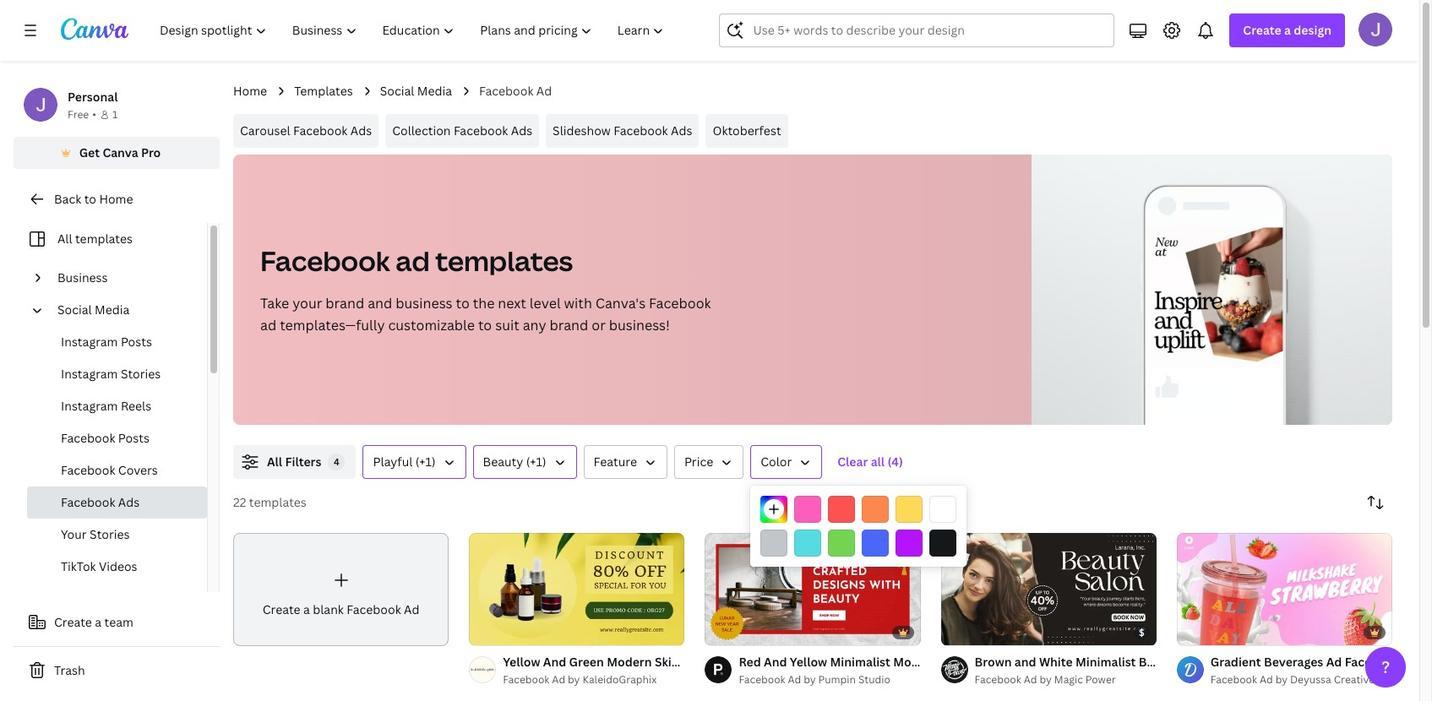 Task type: locate. For each thing, give the bounding box(es) containing it.
1 horizontal spatial ad
[[396, 243, 430, 279]]

1 yellow from the left
[[503, 654, 541, 670]]

3 by from the left
[[1040, 673, 1052, 687]]

1 instagram from the top
[[61, 334, 118, 350]]

get
[[79, 145, 100, 161]]

ad
[[396, 243, 430, 279], [260, 316, 277, 335]]

1 horizontal spatial beauty
[[1139, 654, 1180, 670]]

1 horizontal spatial media
[[417, 83, 452, 99]]

2 horizontal spatial to
[[478, 316, 492, 335]]

(4)
[[888, 454, 903, 470]]

create left design
[[1244, 22, 1282, 38]]

0 horizontal spatial modern
[[607, 654, 652, 670]]

clear all (4)
[[838, 454, 903, 470]]

brand down 'with' on the left top of page
[[550, 316, 589, 335]]

all templates
[[57, 231, 133, 247]]

yellow and green modern skincare discount facebook ad image
[[469, 533, 685, 646]]

instagram up instagram reels in the bottom left of the page
[[61, 366, 118, 382]]

1 horizontal spatial modern
[[894, 654, 939, 670]]

templates right '22'
[[249, 494, 307, 511]]

social up collection
[[380, 83, 414, 99]]

a left 'blank'
[[303, 602, 310, 618]]

create
[[1244, 22, 1282, 38], [263, 602, 301, 618], [54, 614, 92, 631]]

1 vertical spatial media
[[95, 302, 130, 318]]

by down green
[[568, 673, 580, 687]]

social media link up instagram posts
[[51, 294, 197, 326]]

to right back
[[84, 191, 96, 207]]

0 horizontal spatial and
[[368, 294, 392, 313]]

2 horizontal spatial a
[[1285, 22, 1291, 38]]

Search search field
[[753, 14, 1104, 46]]

modern left product
[[894, 654, 939, 670]]

1 horizontal spatial home
[[233, 83, 267, 99]]

and left business
[[368, 294, 392, 313]]

1 horizontal spatial social media
[[380, 83, 452, 99]]

social media link
[[380, 82, 452, 101], [51, 294, 197, 326]]

ad
[[537, 83, 552, 99], [404, 602, 420, 618], [820, 654, 835, 670], [1076, 654, 1092, 670], [1276, 654, 1292, 670], [1327, 654, 1343, 670], [1403, 654, 1419, 670], [552, 673, 566, 687], [788, 673, 802, 687], [1024, 673, 1038, 687], [1260, 673, 1274, 687]]

4 by from the left
[[1276, 673, 1288, 687]]

0 vertical spatial posts
[[121, 334, 152, 350]]

#55dbe0 image
[[795, 530, 822, 557], [795, 530, 822, 557]]

and left white
[[1015, 654, 1037, 670]]

magic
[[1055, 673, 1083, 687]]

playful (+1)
[[373, 454, 436, 470]]

yellow left green
[[503, 654, 541, 670]]

instagram up facebook posts
[[61, 398, 118, 414]]

red and yellow minimalist modern product sale facebook ad link
[[739, 653, 1092, 672]]

clear all (4) button
[[829, 445, 912, 479]]

yellow up facebook ad by pumpin studio link
[[790, 654, 828, 670]]

pro
[[141, 145, 161, 161]]

0 horizontal spatial and
[[543, 654, 567, 670]]

posts
[[121, 334, 152, 350], [118, 430, 150, 446]]

1 horizontal spatial yellow
[[790, 654, 828, 670]]

1 horizontal spatial to
[[456, 294, 470, 313]]

1 horizontal spatial all
[[267, 454, 282, 470]]

create for create a design
[[1244, 22, 1282, 38]]

and inside red and yellow minimalist modern product sale facebook ad facebook ad by pumpin studio
[[764, 654, 787, 670]]

to inside back to home link
[[84, 191, 96, 207]]

templates
[[75, 231, 133, 247], [436, 243, 573, 279], [249, 494, 307, 511]]

by down the beverages
[[1276, 673, 1288, 687]]

ads down templates link
[[351, 123, 372, 139]]

1 horizontal spatial (+1)
[[526, 454, 547, 470]]

gradient
[[1211, 654, 1262, 670]]

social down the business
[[57, 302, 92, 318]]

facebook ads
[[61, 494, 140, 511]]

instagram posts
[[61, 334, 152, 350]]

by inside yellow and green modern skincare discount facebook ad facebook ad by kaleidographix
[[568, 673, 580, 687]]

by
[[568, 673, 580, 687], [804, 673, 816, 687], [1040, 673, 1052, 687], [1276, 673, 1288, 687]]

get canva pro button
[[14, 137, 220, 169]]

#fd5ebb image
[[795, 496, 822, 523], [795, 496, 822, 523]]

instagram up instagram stories on the left of the page
[[61, 334, 118, 350]]

1 horizontal spatial social media link
[[380, 82, 452, 101]]

home
[[233, 83, 267, 99], [99, 191, 133, 207]]

all
[[57, 231, 72, 247], [267, 454, 282, 470]]

1 vertical spatial beauty
[[1139, 654, 1180, 670]]

1 horizontal spatial a
[[303, 602, 310, 618]]

ad down take at the left top
[[260, 316, 277, 335]]

2 by from the left
[[804, 673, 816, 687]]

1 horizontal spatial social
[[380, 83, 414, 99]]

0 horizontal spatial social media link
[[51, 294, 197, 326]]

minimalist inside red and yellow minimalist modern product sale facebook ad facebook ad by pumpin studio
[[830, 654, 891, 670]]

2 vertical spatial instagram
[[61, 398, 118, 414]]

0 horizontal spatial minimalist
[[830, 654, 891, 670]]

minimalist up the studio
[[830, 654, 891, 670]]

1 vertical spatial ad
[[260, 316, 277, 335]]

22
[[233, 494, 246, 511]]

2 yellow from the left
[[790, 654, 828, 670]]

0 vertical spatial ad
[[396, 243, 430, 279]]

0 vertical spatial to
[[84, 191, 96, 207]]

0 horizontal spatial yellow
[[503, 654, 541, 670]]

and for yellow
[[543, 654, 567, 670]]

2 and from the left
[[764, 654, 787, 670]]

a inside 'button'
[[95, 614, 102, 631]]

1 modern from the left
[[607, 654, 652, 670]]

all for all templates
[[57, 231, 72, 247]]

templates for all templates
[[75, 231, 133, 247]]

instagram inside instagram stories link
[[61, 366, 118, 382]]

pumpin
[[819, 673, 856, 687]]

social media link up collection
[[380, 82, 452, 101]]

social media up collection
[[380, 83, 452, 99]]

create left team
[[54, 614, 92, 631]]

1 vertical spatial and
[[1015, 654, 1037, 670]]

beauty
[[483, 454, 523, 470], [1139, 654, 1180, 670]]

studio
[[859, 673, 891, 687]]

#ffffff image
[[930, 496, 957, 523], [930, 496, 957, 523]]

(+1) for beauty (+1)
[[526, 454, 547, 470]]

1 vertical spatial social media
[[57, 302, 130, 318]]

yellow inside yellow and green modern skincare discount facebook ad facebook ad by kaleidographix
[[503, 654, 541, 670]]

templates up next
[[436, 243, 573, 279]]

2 horizontal spatial create
[[1244, 22, 1282, 38]]

1 horizontal spatial and
[[764, 654, 787, 670]]

#74d353 image
[[828, 530, 855, 557]]

0 vertical spatial stories
[[121, 366, 161, 382]]

back
[[54, 191, 81, 207]]

#b612fb image
[[896, 530, 923, 557], [896, 530, 923, 557]]

to left the on the top left of the page
[[456, 294, 470, 313]]

#fd5152 image
[[828, 496, 855, 523]]

minimalist up power at the bottom of the page
[[1076, 654, 1136, 670]]

to down the on the top left of the page
[[478, 316, 492, 335]]

business link
[[51, 262, 197, 294]]

0 horizontal spatial (+1)
[[416, 454, 436, 470]]

1 vertical spatial stories
[[90, 527, 130, 543]]

green
[[569, 654, 604, 670]]

media up collection
[[417, 83, 452, 99]]

ads left oktoberfest
[[671, 123, 693, 139]]

all inside 'link'
[[57, 231, 72, 247]]

minimalist inside brown and white minimalist beauty salon facebook ad facebook ad by magic power
[[1076, 654, 1136, 670]]

feature button
[[584, 445, 668, 479]]

0 horizontal spatial media
[[95, 302, 130, 318]]

feature
[[594, 454, 637, 470]]

0 vertical spatial beauty
[[483, 454, 523, 470]]

2 (+1) from the left
[[526, 454, 547, 470]]

canva's
[[596, 294, 646, 313]]

a for design
[[1285, 22, 1291, 38]]

0 vertical spatial instagram
[[61, 334, 118, 350]]

1 vertical spatial instagram
[[61, 366, 118, 382]]

(+1) left feature
[[526, 454, 547, 470]]

tiktok
[[61, 559, 96, 575]]

1 horizontal spatial brand
[[550, 316, 589, 335]]

minimalist
[[830, 654, 891, 670], [1076, 654, 1136, 670]]

templates inside 'link'
[[75, 231, 133, 247]]

facebook covers
[[61, 462, 158, 478]]

0 vertical spatial social
[[380, 83, 414, 99]]

posts up instagram stories link
[[121, 334, 152, 350]]

brand up the templates—fully
[[326, 294, 364, 313]]

home up all templates 'link' at the top
[[99, 191, 133, 207]]

skincare
[[655, 654, 704, 670]]

create inside 'dropdown button'
[[1244, 22, 1282, 38]]

create left 'blank'
[[263, 602, 301, 618]]

1 vertical spatial posts
[[118, 430, 150, 446]]

0 horizontal spatial brand
[[326, 294, 364, 313]]

salon
[[1183, 654, 1215, 670]]

stories for your stories
[[90, 527, 130, 543]]

1 horizontal spatial minimalist
[[1076, 654, 1136, 670]]

#fed958 image
[[896, 496, 923, 523], [896, 496, 923, 523]]

instagram for instagram posts
[[61, 334, 118, 350]]

ad up business
[[396, 243, 430, 279]]

collection
[[392, 123, 451, 139]]

1 vertical spatial to
[[456, 294, 470, 313]]

modern inside red and yellow minimalist modern product sale facebook ad facebook ad by pumpin studio
[[894, 654, 939, 670]]

2 vertical spatial to
[[478, 316, 492, 335]]

red
[[739, 654, 761, 670]]

top level navigation element
[[149, 14, 679, 47]]

instagram reels
[[61, 398, 151, 414]]

all down back
[[57, 231, 72, 247]]

a left team
[[95, 614, 102, 631]]

social media down the business
[[57, 302, 130, 318]]

and left green
[[543, 654, 567, 670]]

create inside 'button'
[[54, 614, 92, 631]]

gradient beverages ad facebook ad facebook ad by deyussa creative
[[1211, 654, 1419, 687]]

instagram reels link
[[27, 391, 207, 423]]

2 horizontal spatial templates
[[436, 243, 573, 279]]

tiktok videos
[[61, 559, 137, 575]]

media up instagram posts
[[95, 302, 130, 318]]

back to home
[[54, 191, 133, 207]]

None search field
[[720, 14, 1115, 47]]

media
[[417, 83, 452, 99], [95, 302, 130, 318]]

facebook ad by pumpin studio link
[[739, 672, 921, 689]]

1 vertical spatial all
[[267, 454, 282, 470]]

a for team
[[95, 614, 102, 631]]

posts down reels
[[118, 430, 150, 446]]

0 vertical spatial social media
[[380, 83, 452, 99]]

minimalist for white
[[1076, 654, 1136, 670]]

1 and from the left
[[543, 654, 567, 670]]

#4a66fb image
[[862, 530, 889, 557], [862, 530, 889, 557]]

by left pumpin
[[804, 673, 816, 687]]

0 horizontal spatial create
[[54, 614, 92, 631]]

posts for instagram posts
[[121, 334, 152, 350]]

(+1) inside beauty (+1) button
[[526, 454, 547, 470]]

carousel facebook ads
[[240, 123, 372, 139]]

(+1) right the playful
[[416, 454, 436, 470]]

and inside the take your brand and business to the next level with canva's facebook ad templates—fully customizable to suit any brand or business!
[[368, 294, 392, 313]]

and inside yellow and green modern skincare discount facebook ad facebook ad by kaleidographix
[[543, 654, 567, 670]]

#c1c6cb image
[[761, 530, 788, 557], [761, 530, 788, 557]]

social media
[[380, 83, 452, 99], [57, 302, 130, 318]]

0 horizontal spatial templates
[[75, 231, 133, 247]]

2 instagram from the top
[[61, 366, 118, 382]]

0 vertical spatial all
[[57, 231, 72, 247]]

and
[[543, 654, 567, 670], [764, 654, 787, 670]]

home up carousel
[[233, 83, 267, 99]]

all for all filters
[[267, 454, 282, 470]]

create a blank facebook ad element
[[233, 533, 449, 646]]

0 horizontal spatial all
[[57, 231, 72, 247]]

instagram for instagram stories
[[61, 366, 118, 382]]

business
[[57, 270, 108, 286]]

instagram inside instagram reels "link"
[[61, 398, 118, 414]]

take your brand and business to the next level with canva's facebook ad templates—fully customizable to suit any brand or business!
[[260, 294, 711, 335]]

and right red
[[764, 654, 787, 670]]

0 horizontal spatial to
[[84, 191, 96, 207]]

1 (+1) from the left
[[416, 454, 436, 470]]

0 horizontal spatial a
[[95, 614, 102, 631]]

brown
[[975, 654, 1012, 670]]

1 horizontal spatial and
[[1015, 654, 1037, 670]]

facebook ad templates image
[[1032, 155, 1393, 425], [1146, 228, 1284, 368]]

0 vertical spatial and
[[368, 294, 392, 313]]

2 minimalist from the left
[[1076, 654, 1136, 670]]

beauty inside button
[[483, 454, 523, 470]]

templates down back to home
[[75, 231, 133, 247]]

1 vertical spatial home
[[99, 191, 133, 207]]

instagram inside instagram posts link
[[61, 334, 118, 350]]

#74d353 image
[[828, 530, 855, 557]]

filters
[[285, 454, 322, 470]]

#fe884c image
[[862, 496, 889, 523], [862, 496, 889, 523]]

2 modern from the left
[[894, 654, 939, 670]]

covers
[[118, 462, 158, 478]]

facebook ad templates
[[260, 243, 573, 279]]

1 horizontal spatial create
[[263, 602, 301, 618]]

3 instagram from the top
[[61, 398, 118, 414]]

stories
[[121, 366, 161, 382], [90, 527, 130, 543]]

1
[[112, 107, 118, 122]]

0 vertical spatial media
[[417, 83, 452, 99]]

modern
[[607, 654, 652, 670], [894, 654, 939, 670]]

(+1) inside the playful (+1) button
[[416, 454, 436, 470]]

4 filter options selected element
[[328, 454, 345, 471]]

free
[[68, 107, 89, 122]]

by inside brown and white minimalist beauty salon facebook ad facebook ad by magic power
[[1040, 673, 1052, 687]]

0 horizontal spatial beauty
[[483, 454, 523, 470]]

0 horizontal spatial ad
[[260, 316, 277, 335]]

ads for carousel facebook ads
[[351, 123, 372, 139]]

stories up videos
[[90, 527, 130, 543]]

social
[[380, 83, 414, 99], [57, 302, 92, 318]]

team
[[104, 614, 133, 631]]

(+1) for playful (+1)
[[416, 454, 436, 470]]

0 horizontal spatial home
[[99, 191, 133, 207]]

customizable
[[388, 316, 475, 335]]

by down white
[[1040, 673, 1052, 687]]

blank
[[313, 602, 344, 618]]

1 vertical spatial social
[[57, 302, 92, 318]]

brand
[[326, 294, 364, 313], [550, 316, 589, 335]]

ads for collection facebook ads
[[511, 123, 533, 139]]

discount
[[707, 654, 759, 670]]

1 horizontal spatial templates
[[249, 494, 307, 511]]

1 by from the left
[[568, 673, 580, 687]]

1 minimalist from the left
[[830, 654, 891, 670]]

modern up kaleidographix
[[607, 654, 652, 670]]

all left the filters
[[267, 454, 282, 470]]

a inside 'dropdown button'
[[1285, 22, 1291, 38]]

beauty (+1)
[[483, 454, 547, 470]]

stories up reels
[[121, 366, 161, 382]]

a left design
[[1285, 22, 1291, 38]]

ads down "facebook ad"
[[511, 123, 533, 139]]



Task type: vqa. For each thing, say whether or not it's contained in the screenshot.
Designs to the middle
no



Task type: describe. For each thing, give the bounding box(es) containing it.
1 vertical spatial social media link
[[51, 294, 197, 326]]

ads for slideshow facebook ads
[[671, 123, 693, 139]]

1 vertical spatial brand
[[550, 316, 589, 335]]

price button
[[674, 445, 744, 479]]

#15181b image
[[930, 530, 957, 557]]

create a design button
[[1230, 14, 1346, 47]]

back to home link
[[14, 183, 220, 216]]

product
[[942, 654, 988, 670]]

your
[[293, 294, 322, 313]]

0 horizontal spatial social media
[[57, 302, 130, 318]]

a for blank
[[303, 602, 310, 618]]

and inside brown and white minimalist beauty salon facebook ad facebook ad by magic power
[[1015, 654, 1037, 670]]

your stories
[[61, 527, 130, 543]]

slideshow facebook ads link
[[546, 114, 699, 148]]

price
[[685, 454, 714, 470]]

brown and white minimalist beauty salon facebook ad link
[[975, 653, 1292, 672]]

home inside back to home link
[[99, 191, 133, 207]]

your
[[61, 527, 87, 543]]

by inside gradient beverages ad facebook ad facebook ad by deyussa creative
[[1276, 673, 1288, 687]]

0 vertical spatial home
[[233, 83, 267, 99]]

templates link
[[294, 82, 353, 101]]

Sort by button
[[1359, 486, 1393, 520]]

all filters
[[267, 454, 322, 470]]

0 vertical spatial brand
[[326, 294, 364, 313]]

oktoberfest
[[713, 123, 782, 139]]

carousel
[[240, 123, 290, 139]]

4
[[334, 456, 340, 468]]

beauty (+1) button
[[473, 445, 577, 479]]

brown and white minimalist beauty salon facebook ad image
[[941, 533, 1157, 646]]

slideshow facebook ads
[[553, 123, 693, 139]]

by inside red and yellow minimalist modern product sale facebook ad facebook ad by pumpin studio
[[804, 673, 816, 687]]

0 horizontal spatial social
[[57, 302, 92, 318]]

instagram stories
[[61, 366, 161, 382]]

yellow and green modern skincare discount facebook ad facebook ad by kaleidographix
[[503, 654, 835, 687]]

oktoberfest link
[[706, 114, 788, 148]]

facebook ad by deyussa creative link
[[1211, 672, 1393, 689]]

#fd5152 image
[[828, 496, 855, 523]]

templates
[[294, 83, 353, 99]]

power
[[1086, 673, 1116, 687]]

beauty inside brown and white minimalist beauty salon facebook ad facebook ad by magic power
[[1139, 654, 1180, 670]]

your stories link
[[27, 519, 207, 551]]

posts for facebook posts
[[118, 430, 150, 446]]

the
[[473, 294, 495, 313]]

add a new color image
[[761, 496, 788, 523]]

business!
[[609, 316, 670, 335]]

gradient beverages ad facebook ad image
[[1177, 533, 1393, 646]]

yellow and green modern skincare discount facebook ad link
[[503, 653, 835, 672]]

gradient beverages ad facebook ad link
[[1211, 653, 1419, 672]]

trash link
[[14, 654, 220, 688]]

add a new color image
[[761, 496, 788, 523]]

create a team button
[[14, 606, 220, 640]]

ads down 'covers'
[[118, 494, 140, 511]]

playful
[[373, 454, 413, 470]]

any
[[523, 316, 546, 335]]

instagram for instagram reels
[[61, 398, 118, 414]]

modern inside yellow and green modern skincare discount facebook ad facebook ad by kaleidographix
[[607, 654, 652, 670]]

collection facebook ads link
[[386, 114, 539, 148]]

create a blank facebook ad link
[[233, 533, 449, 646]]

color button
[[751, 445, 823, 479]]

with
[[564, 294, 592, 313]]

free •
[[68, 107, 96, 122]]

jacob simon image
[[1359, 13, 1393, 46]]

facebook inside the take your brand and business to the next level with canva's facebook ad templates—fully customizable to suit any brand or business!
[[649, 294, 711, 313]]

facebook covers link
[[27, 455, 207, 487]]

facebook ad
[[479, 83, 552, 99]]

facebook ad by magic power link
[[975, 672, 1157, 689]]

white
[[1040, 654, 1073, 670]]

ad inside the take your brand and business to the next level with canva's facebook ad templates—fully customizable to suit any brand or business!
[[260, 316, 277, 335]]

create a design
[[1244, 22, 1332, 38]]

facebook posts link
[[27, 423, 207, 455]]

minimalist for yellow
[[830, 654, 891, 670]]

create for create a blank facebook ad
[[263, 602, 301, 618]]

create for create a team
[[54, 614, 92, 631]]

all templates link
[[24, 223, 197, 255]]

or
[[592, 316, 606, 335]]

yellow inside red and yellow minimalist modern product sale facebook ad facebook ad by pumpin studio
[[790, 654, 828, 670]]

facebook ad by kaleidographix link
[[503, 672, 685, 689]]

reels
[[121, 398, 151, 414]]

suit
[[495, 316, 520, 335]]

tiktok videos link
[[27, 551, 207, 583]]

create a blank facebook ad
[[263, 602, 420, 618]]

playful (+1) button
[[363, 445, 466, 479]]

next
[[498, 294, 527, 313]]

•
[[92, 107, 96, 122]]

collection facebook ads
[[392, 123, 533, 139]]

videos
[[99, 559, 137, 575]]

templates—fully
[[280, 316, 385, 335]]

color
[[761, 454, 792, 470]]

templates for 22 templates
[[249, 494, 307, 511]]

instagram posts link
[[27, 326, 207, 358]]

take
[[260, 294, 289, 313]]

kaleidographix
[[583, 673, 657, 687]]

#15181b image
[[930, 530, 957, 557]]

business
[[396, 294, 453, 313]]

design
[[1294, 22, 1332, 38]]

0 vertical spatial social media link
[[380, 82, 452, 101]]

sale
[[991, 654, 1015, 670]]

carousel facebook ads link
[[233, 114, 379, 148]]

and for red
[[764, 654, 787, 670]]

stories for instagram stories
[[121, 366, 161, 382]]

beverages
[[1264, 654, 1324, 670]]

red and yellow minimalist modern product sale facebook ad image
[[705, 533, 921, 646]]

get canva pro
[[79, 145, 161, 161]]

deyussa
[[1291, 673, 1332, 687]]

canva
[[103, 145, 138, 161]]

create a team
[[54, 614, 133, 631]]

22 templates
[[233, 494, 307, 511]]



